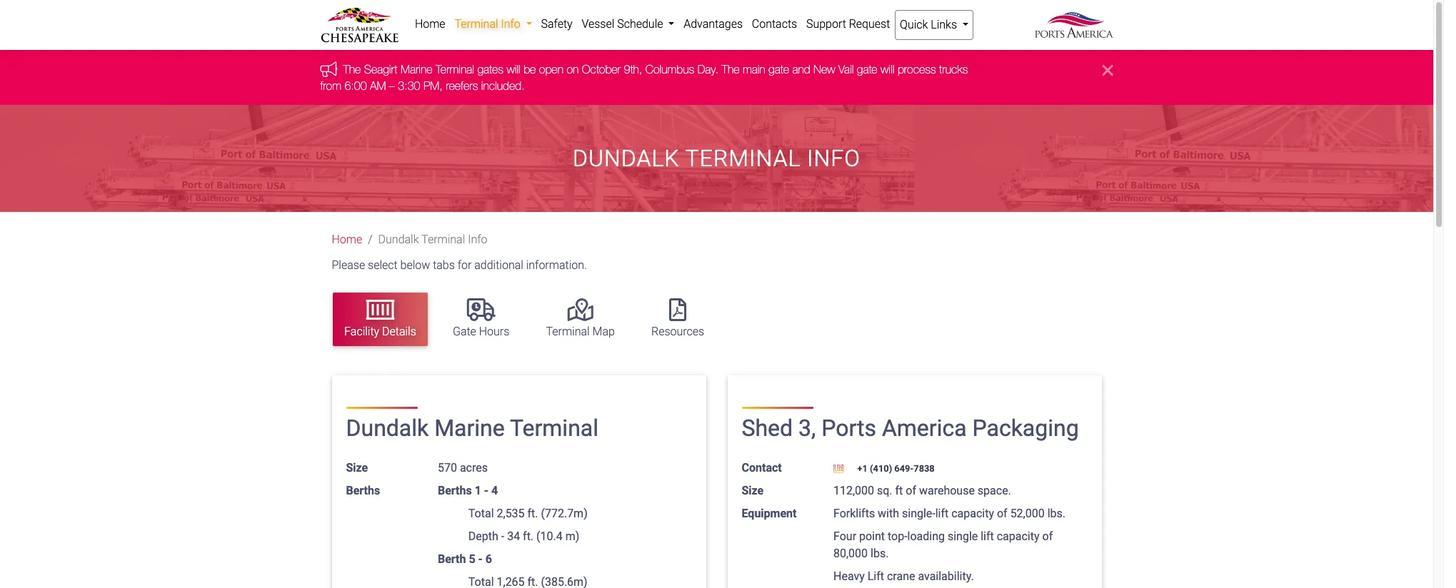 Task type: vqa. For each thing, say whether or not it's contained in the screenshot.
the top The Marine
yes



Task type: describe. For each thing, give the bounding box(es) containing it.
support request
[[807, 17, 891, 31]]

quick links link
[[895, 10, 974, 40]]

heavy lift crane availability.
[[834, 570, 974, 584]]

1 will from the left
[[507, 63, 521, 76]]

m)
[[566, 530, 580, 544]]

below
[[401, 259, 430, 272]]

facility details
[[344, 325, 416, 339]]

request
[[849, 17, 891, 31]]

lbs. inside four point top-loading single lift capacity of 80,000 lbs.
[[871, 547, 889, 561]]

gate hours
[[453, 325, 510, 339]]

top-
[[888, 530, 908, 544]]

gates
[[478, 63, 504, 76]]

terminal map link
[[535, 293, 627, 346]]

vail
[[839, 63, 854, 76]]

sq.
[[877, 484, 893, 498]]

advantages link
[[679, 10, 748, 39]]

112,000
[[834, 484, 875, 498]]

1 the from the left
[[343, 63, 361, 76]]

0 vertical spatial lift
[[936, 507, 949, 521]]

phone office image
[[834, 465, 856, 474]]

1 vertical spatial ft.
[[523, 530, 534, 544]]

point
[[860, 530, 885, 544]]

four
[[834, 530, 857, 544]]

vessel
[[582, 17, 615, 31]]

total
[[469, 507, 494, 521]]

support request link
[[802, 10, 895, 39]]

shed
[[742, 415, 793, 443]]

home for the right home link
[[415, 17, 446, 31]]

tabs
[[433, 259, 455, 272]]

process
[[898, 63, 936, 76]]

+1
[[858, 464, 868, 474]]

649-
[[895, 464, 914, 474]]

1 vertical spatial of
[[997, 507, 1008, 521]]

the seagirt marine terminal gates will be open on october 9th, columbus day. the main gate and new vail gate will process trucks from 6:00 am – 3:30 pm, reefers included. alert
[[0, 50, 1434, 105]]

gate hours link
[[442, 293, 521, 346]]

0 horizontal spatial capacity
[[952, 507, 995, 521]]

1 horizontal spatial marine
[[435, 415, 505, 443]]

2 vertical spatial info
[[468, 233, 488, 247]]

dundalk marine terminal
[[346, 415, 599, 443]]

terminal map
[[546, 325, 615, 339]]

and
[[793, 63, 811, 76]]

safety
[[541, 17, 573, 31]]

schedule
[[617, 17, 663, 31]]

details
[[382, 325, 416, 339]]

34
[[507, 530, 520, 544]]

on
[[567, 63, 579, 76]]

6
[[486, 553, 492, 566]]

1 horizontal spatial info
[[501, 17, 521, 31]]

four point top-loading single lift capacity of 80,000 lbs.
[[834, 530, 1053, 561]]

ports
[[822, 415, 877, 443]]

please
[[332, 259, 365, 272]]

(410)
[[870, 464, 893, 474]]

america
[[882, 415, 967, 443]]

information.
[[526, 259, 587, 272]]

columbus
[[646, 63, 695, 76]]

0 vertical spatial dundalk terminal info
[[573, 145, 861, 172]]

+1 (410) 649-7838 link
[[834, 464, 935, 474]]

570
[[438, 461, 457, 475]]

–
[[389, 79, 395, 92]]

close image
[[1103, 62, 1114, 79]]

capacity inside four point top-loading single lift capacity of 80,000 lbs.
[[997, 530, 1040, 544]]

equipment
[[742, 507, 797, 521]]

terminal info
[[455, 17, 523, 31]]

52,000
[[1011, 507, 1045, 521]]

lift
[[868, 570, 885, 584]]

trucks
[[940, 63, 968, 76]]

contacts
[[752, 17, 798, 31]]

9th,
[[624, 63, 643, 76]]

1 horizontal spatial home link
[[411, 10, 450, 39]]

single-
[[902, 507, 936, 521]]

of inside four point top-loading single lift capacity of 80,000 lbs.
[[1043, 530, 1053, 544]]

0 vertical spatial ft.
[[528, 507, 538, 521]]

additional
[[475, 259, 524, 272]]

marine inside the seagirt marine terminal gates will be open on october 9th, columbus day. the main gate and new vail gate will process trucks from 6:00 am – 3:30 pm, reefers included.
[[401, 63, 433, 76]]

packaging
[[973, 415, 1079, 443]]

gate
[[453, 325, 477, 339]]

1 vertical spatial -
[[501, 530, 505, 544]]

1 gate from the left
[[769, 63, 790, 76]]

80,000
[[834, 547, 868, 561]]

open
[[539, 63, 564, 76]]

(772.7m)
[[541, 507, 588, 521]]

the seagirt marine terminal gates will be open on october 9th, columbus day. the main gate and new vail gate will process trucks from 6:00 am – 3:30 pm, reefers included. link
[[320, 63, 968, 92]]

1 horizontal spatial lbs.
[[1048, 507, 1066, 521]]

please select below tabs for additional information.
[[332, 259, 587, 272]]

vessel schedule link
[[577, 10, 679, 39]]



Task type: locate. For each thing, give the bounding box(es) containing it.
the right day.
[[722, 63, 740, 76]]

berths 1 - 4
[[438, 484, 498, 498]]

3:30
[[398, 79, 420, 92]]

facility details link
[[333, 293, 428, 346]]

1 horizontal spatial -
[[484, 484, 489, 498]]

capacity down 52,000
[[997, 530, 1040, 544]]

1 berths from the left
[[346, 484, 380, 498]]

advantages
[[684, 17, 743, 31]]

marine up acres
[[435, 415, 505, 443]]

- for 6
[[478, 553, 483, 566]]

berths for berths
[[346, 484, 380, 498]]

home link left terminal info
[[411, 10, 450, 39]]

-
[[484, 484, 489, 498], [501, 530, 505, 544], [478, 553, 483, 566]]

1 horizontal spatial berths
[[438, 484, 472, 498]]

1 vertical spatial marine
[[435, 415, 505, 443]]

1 vertical spatial home link
[[332, 233, 362, 247]]

lift inside four point top-loading single lift capacity of 80,000 lbs.
[[981, 530, 994, 544]]

hours
[[479, 325, 510, 339]]

2 horizontal spatial info
[[807, 145, 861, 172]]

space.
[[978, 484, 1012, 498]]

0 horizontal spatial info
[[468, 233, 488, 247]]

0 vertical spatial home link
[[411, 10, 450, 39]]

0 horizontal spatial home
[[332, 233, 362, 247]]

info
[[501, 17, 521, 31], [807, 145, 861, 172], [468, 233, 488, 247]]

2 horizontal spatial -
[[501, 530, 505, 544]]

contacts link
[[748, 10, 802, 39]]

2,535
[[497, 507, 525, 521]]

ft. right 2,535
[[528, 507, 538, 521]]

0 vertical spatial home
[[415, 17, 446, 31]]

total 2,535 ft. (772.7m)
[[469, 507, 588, 521]]

1 vertical spatial lift
[[981, 530, 994, 544]]

warehouse
[[920, 484, 975, 498]]

0 horizontal spatial the
[[343, 63, 361, 76]]

quick links
[[900, 18, 960, 31]]

facility
[[344, 325, 380, 339]]

forklifts with single-lift capacity of 52,000 lbs.
[[834, 507, 1066, 521]]

included.
[[481, 79, 525, 92]]

ft. right 34
[[523, 530, 534, 544]]

lift down warehouse
[[936, 507, 949, 521]]

2 berths from the left
[[438, 484, 472, 498]]

0 horizontal spatial will
[[507, 63, 521, 76]]

(10.4
[[537, 530, 563, 544]]

2 vertical spatial dundalk
[[346, 415, 429, 443]]

1 vertical spatial dundalk terminal info
[[378, 233, 488, 247]]

new
[[814, 63, 836, 76]]

1 vertical spatial home
[[332, 233, 362, 247]]

gate left and
[[769, 63, 790, 76]]

forklifts
[[834, 507, 875, 521]]

heavy
[[834, 570, 865, 584]]

0 horizontal spatial gate
[[769, 63, 790, 76]]

0 horizontal spatial home link
[[332, 233, 362, 247]]

2 will from the left
[[881, 63, 895, 76]]

- left 6
[[478, 553, 483, 566]]

gate right vail
[[857, 63, 878, 76]]

0 horizontal spatial size
[[346, 461, 368, 475]]

capacity
[[952, 507, 995, 521], [997, 530, 1040, 544]]

contact
[[742, 461, 782, 475]]

safety link
[[537, 10, 577, 39]]

select
[[368, 259, 398, 272]]

quick
[[900, 18, 928, 31]]

crane
[[887, 570, 916, 584]]

2 vertical spatial of
[[1043, 530, 1053, 544]]

capacity up single
[[952, 507, 995, 521]]

resources link
[[640, 293, 716, 346]]

of down space.
[[997, 507, 1008, 521]]

depth - 34 ft. (10.4 m)
[[469, 530, 580, 544]]

home inside home link
[[415, 17, 446, 31]]

0 vertical spatial of
[[906, 484, 917, 498]]

2 horizontal spatial of
[[1043, 530, 1053, 544]]

2 gate from the left
[[857, 63, 878, 76]]

bullhorn image
[[320, 61, 343, 77]]

1 horizontal spatial of
[[997, 507, 1008, 521]]

0 vertical spatial size
[[346, 461, 368, 475]]

1 horizontal spatial the
[[722, 63, 740, 76]]

home left terminal info
[[415, 17, 446, 31]]

will left 'process'
[[881, 63, 895, 76]]

- left 34
[[501, 530, 505, 544]]

2 vertical spatial -
[[478, 553, 483, 566]]

vessel schedule
[[582, 17, 666, 31]]

6:00
[[345, 79, 367, 92]]

dundalk for dundalk terminal info
[[378, 233, 419, 247]]

0 horizontal spatial marine
[[401, 63, 433, 76]]

seagirt
[[364, 63, 398, 76]]

1 vertical spatial dundalk
[[378, 233, 419, 247]]

berth 5 - 6
[[438, 553, 492, 566]]

be
[[524, 63, 536, 76]]

berths for berths 1 - 4
[[438, 484, 472, 498]]

lbs. right 52,000
[[1048, 507, 1066, 521]]

terminal inside the seagirt marine terminal gates will be open on october 9th, columbus day. the main gate and new vail gate will process trucks from 6:00 am – 3:30 pm, reefers included.
[[436, 63, 474, 76]]

dundalk for dundalk marine terminal
[[346, 415, 429, 443]]

0 horizontal spatial lbs.
[[871, 547, 889, 561]]

loading
[[908, 530, 945, 544]]

0 horizontal spatial berths
[[346, 484, 380, 498]]

112,000 sq. ft of warehouse space.
[[834, 484, 1012, 498]]

0 horizontal spatial lift
[[936, 507, 949, 521]]

marine up "3:30"
[[401, 63, 433, 76]]

0 horizontal spatial dundalk terminal info
[[378, 233, 488, 247]]

0 horizontal spatial -
[[478, 553, 483, 566]]

5
[[469, 553, 476, 566]]

of right ft
[[906, 484, 917, 498]]

1 vertical spatial capacity
[[997, 530, 1040, 544]]

day.
[[698, 63, 719, 76]]

availability.
[[918, 570, 974, 584]]

the
[[343, 63, 361, 76], [722, 63, 740, 76]]

- right the 1
[[484, 484, 489, 498]]

will left the be
[[507, 63, 521, 76]]

berth
[[438, 553, 466, 566]]

the seagirt marine terminal gates will be open on october 9th, columbus day. the main gate and new vail gate will process trucks from 6:00 am – 3:30 pm, reefers included.
[[320, 63, 968, 92]]

7838
[[914, 464, 935, 474]]

0 vertical spatial capacity
[[952, 507, 995, 521]]

- for 4
[[484, 484, 489, 498]]

0 vertical spatial dundalk
[[573, 145, 680, 172]]

pm,
[[424, 79, 443, 92]]

home link up please
[[332, 233, 362, 247]]

lift
[[936, 507, 949, 521], [981, 530, 994, 544]]

1 horizontal spatial gate
[[857, 63, 878, 76]]

0 vertical spatial lbs.
[[1048, 507, 1066, 521]]

1 horizontal spatial will
[[881, 63, 895, 76]]

home up please
[[332, 233, 362, 247]]

depth
[[469, 530, 499, 544]]

1 horizontal spatial capacity
[[997, 530, 1040, 544]]

1 vertical spatial lbs.
[[871, 547, 889, 561]]

links
[[931, 18, 957, 31]]

october
[[582, 63, 621, 76]]

terminal
[[455, 17, 498, 31], [436, 63, 474, 76], [686, 145, 801, 172], [422, 233, 465, 247], [546, 325, 590, 339], [510, 415, 599, 443]]

1 horizontal spatial lift
[[981, 530, 994, 544]]

of down 52,000
[[1043, 530, 1053, 544]]

will
[[507, 63, 521, 76], [881, 63, 895, 76]]

am
[[370, 79, 386, 92]]

home for leftmost home link
[[332, 233, 362, 247]]

for
[[458, 259, 472, 272]]

berths
[[346, 484, 380, 498], [438, 484, 472, 498]]

resources
[[652, 325, 705, 339]]

lbs. down point
[[871, 547, 889, 561]]

3,
[[799, 415, 816, 443]]

size
[[346, 461, 368, 475], [742, 484, 764, 498]]

with
[[878, 507, 900, 521]]

0 vertical spatial marine
[[401, 63, 433, 76]]

terminal info link
[[450, 10, 537, 39]]

reefers
[[446, 79, 478, 92]]

2 the from the left
[[722, 63, 740, 76]]

lbs.
[[1048, 507, 1066, 521], [871, 547, 889, 561]]

1 horizontal spatial size
[[742, 484, 764, 498]]

tab list
[[326, 286, 1114, 353]]

1
[[475, 484, 481, 498]]

0 horizontal spatial of
[[906, 484, 917, 498]]

of
[[906, 484, 917, 498], [997, 507, 1008, 521], [1043, 530, 1053, 544]]

1 horizontal spatial dundalk terminal info
[[573, 145, 861, 172]]

lift right single
[[981, 530, 994, 544]]

1 vertical spatial size
[[742, 484, 764, 498]]

0 vertical spatial info
[[501, 17, 521, 31]]

ft
[[896, 484, 903, 498]]

0 vertical spatial -
[[484, 484, 489, 498]]

1 horizontal spatial home
[[415, 17, 446, 31]]

tab list containing facility details
[[326, 286, 1114, 353]]

1 vertical spatial info
[[807, 145, 861, 172]]

the up 6:00
[[343, 63, 361, 76]]

home
[[415, 17, 446, 31], [332, 233, 362, 247]]

+1 (410) 649-7838
[[856, 464, 935, 474]]

main
[[743, 63, 766, 76]]

map
[[593, 325, 615, 339]]



